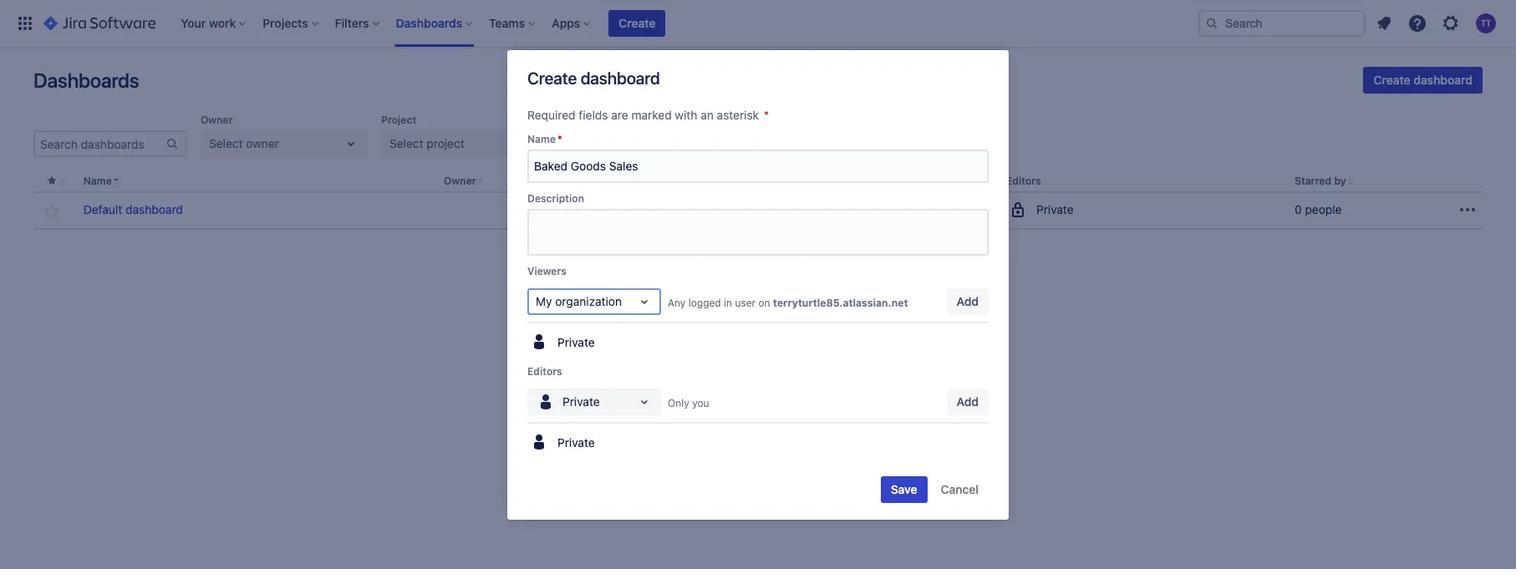 Task type: vqa. For each thing, say whether or not it's contained in the screenshot.
Private
yes



Task type: describe. For each thing, give the bounding box(es) containing it.
default dashboard
[[83, 202, 183, 217]]

select owner
[[209, 136, 279, 151]]

Search field
[[1199, 10, 1366, 37]]

in
[[724, 297, 733, 309]]

asterisk
[[717, 108, 759, 122]]

owner button
[[444, 175, 476, 187]]

0 horizontal spatial create dashboard
[[528, 69, 660, 88]]

starred
[[1295, 175, 1332, 187]]

are
[[612, 108, 629, 122]]

project
[[381, 114, 417, 126]]

organization
[[556, 294, 622, 309]]

Description text field
[[528, 209, 989, 256]]

default
[[83, 202, 122, 217]]

create dashboard inside button
[[1374, 73, 1473, 87]]

create inside "button"
[[619, 16, 656, 30]]

open image for select group
[[702, 134, 723, 154]]

star default dashboard image
[[42, 201, 62, 221]]

open image
[[522, 134, 542, 154]]

only
[[668, 397, 690, 410]]

owner inside dashboards details element
[[444, 175, 476, 187]]

open image for my organization
[[635, 292, 655, 312]]

create dashboard button
[[1364, 67, 1484, 94]]

Search dashboards text field
[[35, 132, 166, 156]]

dashboard inside create dashboard button
[[1414, 73, 1473, 87]]

on
[[759, 297, 771, 309]]

name *
[[528, 133, 563, 146]]

dashboards
[[33, 69, 139, 92]]

search image
[[1206, 17, 1219, 30]]

save button
[[881, 477, 928, 503]]

select for select project
[[390, 136, 424, 151]]

any
[[668, 297, 686, 309]]

marked
[[632, 108, 672, 122]]

my organization
[[536, 294, 622, 309]]

create banner
[[0, 0, 1517, 47]]

select for select group
[[570, 136, 604, 151]]

0 horizontal spatial editors
[[528, 365, 563, 378]]

name for name
[[83, 175, 112, 187]]

private inside dashboards details element
[[1037, 202, 1074, 217]]

starred by button
[[1295, 175, 1347, 187]]

1 vertical spatial *
[[558, 133, 563, 146]]

terryturtle85.atlassian.net
[[774, 297, 909, 309]]

0 horizontal spatial viewers
[[528, 265, 567, 278]]

project
[[427, 136, 465, 151]]

0 people
[[1295, 202, 1343, 217]]



Task type: locate. For each thing, give the bounding box(es) containing it.
owner
[[246, 136, 279, 151]]

create dashboard
[[528, 69, 660, 88], [1374, 73, 1473, 87]]

0 vertical spatial editors
[[1007, 175, 1042, 187]]

editors
[[1007, 175, 1042, 187], [528, 365, 563, 378]]

create button
[[609, 10, 666, 37]]

viewers
[[718, 175, 757, 187], [528, 265, 567, 278]]

my
[[536, 294, 552, 309]]

add button for only you
[[947, 389, 989, 416]]

1 horizontal spatial dashboard
[[581, 69, 660, 88]]

1 select from the left
[[209, 136, 243, 151]]

owner
[[201, 114, 233, 126], [444, 175, 476, 187]]

create
[[619, 16, 656, 30], [528, 69, 577, 88], [1374, 73, 1411, 87]]

an
[[701, 108, 714, 122]]

1 horizontal spatial editors
[[1007, 175, 1042, 187]]

name up default
[[83, 175, 112, 187]]

1 horizontal spatial *
[[764, 108, 770, 122]]

viewers inside dashboards details element
[[718, 175, 757, 187]]

0 vertical spatial owner
[[201, 114, 233, 126]]

dashboard
[[581, 69, 660, 88], [1414, 73, 1473, 87], [125, 202, 183, 217]]

1 horizontal spatial create
[[619, 16, 656, 30]]

dashboard inside default dashboard link
[[125, 202, 183, 217]]

select group
[[570, 136, 639, 151]]

name down required
[[528, 133, 556, 146]]

1 vertical spatial add
[[957, 395, 979, 409]]

1 horizontal spatial viewers
[[718, 175, 757, 187]]

viewers up public
[[718, 175, 757, 187]]

group
[[607, 136, 639, 151]]

0 horizontal spatial dashboard
[[125, 202, 183, 217]]

cancel button
[[931, 477, 989, 503]]

starred by
[[1295, 175, 1347, 187]]

group
[[562, 114, 592, 126]]

jira software image
[[43, 13, 156, 33], [43, 13, 156, 33]]

open image left any
[[635, 292, 655, 312]]

1 vertical spatial viewers
[[528, 265, 567, 278]]

0 horizontal spatial name
[[83, 175, 112, 187]]

logged
[[689, 297, 721, 309]]

0 vertical spatial *
[[764, 108, 770, 122]]

fields
[[579, 108, 608, 122]]

user
[[735, 297, 756, 309]]

required
[[528, 108, 576, 122]]

select for select owner
[[209, 136, 243, 151]]

2 add from the top
[[957, 395, 979, 409]]

Editors text field
[[536, 394, 539, 411]]

open image left select project
[[341, 134, 361, 154]]

0 vertical spatial add
[[957, 294, 979, 309]]

select
[[209, 136, 243, 151], [390, 136, 424, 151], [570, 136, 604, 151]]

name
[[528, 133, 556, 146], [83, 175, 112, 187]]

0
[[1295, 202, 1303, 217]]

add for only you
[[957, 395, 979, 409]]

default dashboard link
[[83, 202, 183, 218]]

add
[[957, 294, 979, 309], [957, 395, 979, 409]]

cancel
[[941, 482, 979, 497]]

1 horizontal spatial name
[[528, 133, 556, 146]]

*
[[764, 108, 770, 122], [558, 133, 563, 146]]

3 select from the left
[[570, 136, 604, 151]]

2 horizontal spatial select
[[570, 136, 604, 151]]

1 vertical spatial name
[[83, 175, 112, 187]]

select left owner
[[209, 136, 243, 151]]

owner up select owner at the top
[[201, 114, 233, 126]]

2 select from the left
[[390, 136, 424, 151]]

public
[[748, 202, 781, 217]]

owner down project
[[444, 175, 476, 187]]

name for name *
[[528, 133, 556, 146]]

0 horizontal spatial create
[[528, 69, 577, 88]]

1 vertical spatial editors
[[528, 365, 563, 378]]

2 add button from the top
[[947, 389, 989, 416]]

0 vertical spatial name
[[528, 133, 556, 146]]

add button
[[947, 288, 989, 315], [947, 389, 989, 416]]

required fields are marked with an asterisk *
[[528, 108, 770, 122]]

* down group
[[558, 133, 563, 146]]

open image for select owner
[[341, 134, 361, 154]]

2 horizontal spatial create
[[1374, 73, 1411, 87]]

editors inside dashboards details element
[[1007, 175, 1042, 187]]

0 vertical spatial add button
[[947, 288, 989, 315]]

people
[[1306, 202, 1343, 217]]

1 add button from the top
[[947, 288, 989, 315]]

by
[[1335, 175, 1347, 187]]

2 horizontal spatial dashboard
[[1414, 73, 1473, 87]]

with
[[675, 108, 698, 122]]

save
[[891, 482, 918, 497]]

create inside button
[[1374, 73, 1411, 87]]

1 horizontal spatial create dashboard
[[1374, 73, 1473, 87]]

name button
[[83, 175, 112, 187]]

1 horizontal spatial select
[[390, 136, 424, 151]]

only you
[[668, 397, 710, 410]]

open image down an
[[702, 134, 723, 154]]

primary element
[[10, 0, 1199, 47]]

select down group
[[570, 136, 604, 151]]

any logged in user on terryturtle85.atlassian.net
[[668, 297, 909, 309]]

select project
[[390, 136, 465, 151]]

select down project
[[390, 136, 424, 151]]

0 horizontal spatial owner
[[201, 114, 233, 126]]

0 horizontal spatial select
[[209, 136, 243, 151]]

* right asterisk
[[764, 108, 770, 122]]

1 vertical spatial owner
[[444, 175, 476, 187]]

name inside dashboards details element
[[83, 175, 112, 187]]

private
[[1037, 202, 1074, 217], [558, 336, 595, 350], [563, 395, 600, 409], [558, 436, 595, 450]]

open image left the only
[[635, 392, 655, 412]]

open image
[[341, 134, 361, 154], [702, 134, 723, 154], [635, 292, 655, 312], [635, 392, 655, 412]]

1 add from the top
[[957, 294, 979, 309]]

1 horizontal spatial owner
[[444, 175, 476, 187]]

0 vertical spatial viewers
[[718, 175, 757, 187]]

1 vertical spatial add button
[[947, 389, 989, 416]]

None field
[[529, 151, 988, 181]]

0 horizontal spatial *
[[558, 133, 563, 146]]

add button for any logged in user on
[[947, 288, 989, 315]]

description
[[528, 192, 585, 205]]

you
[[693, 397, 710, 410]]

add for any logged in user on
[[957, 294, 979, 309]]

dashboards details element
[[33, 171, 1484, 230]]

viewers up the my
[[528, 265, 567, 278]]



